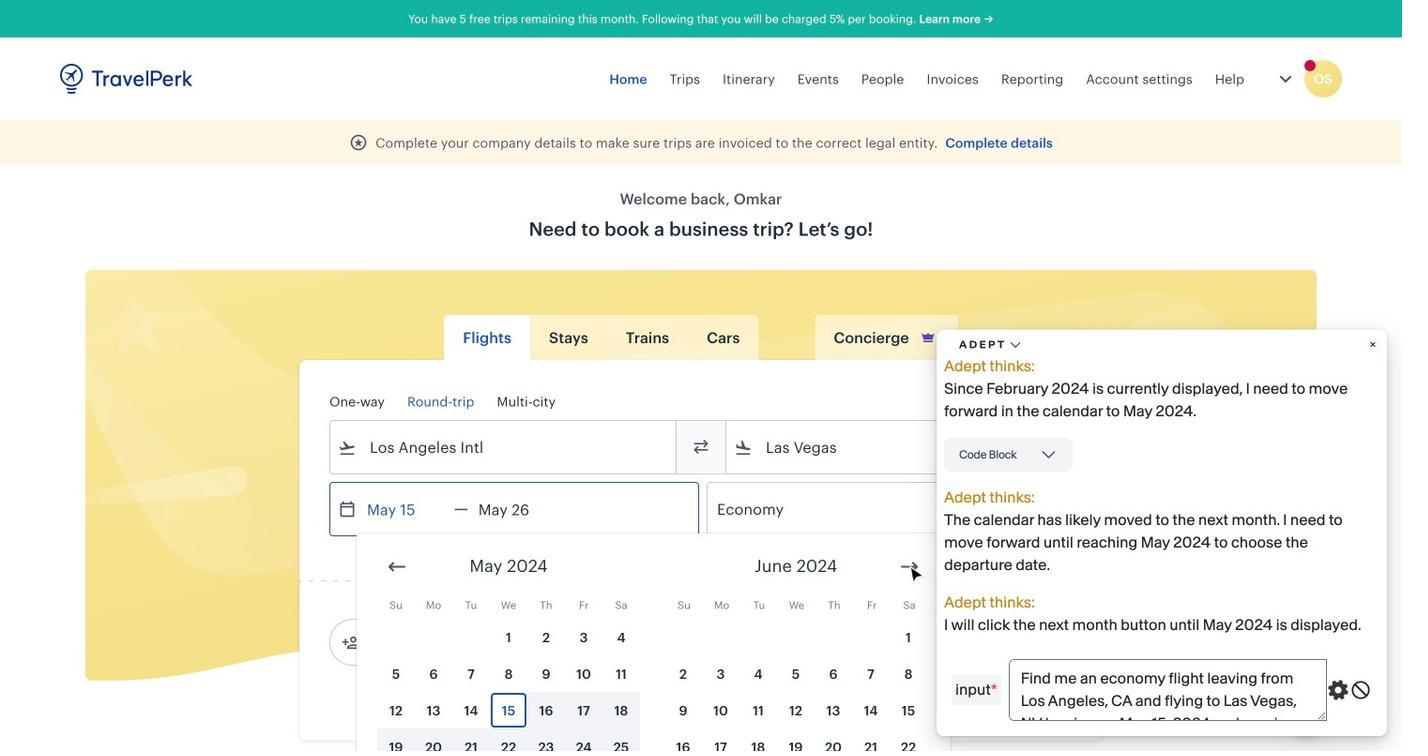 Task type: locate. For each thing, give the bounding box(es) containing it.
move forward to switch to the next month. image
[[898, 556, 921, 579]]

From search field
[[357, 433, 651, 463]]

Return text field
[[468, 483, 566, 536]]



Task type: describe. For each thing, give the bounding box(es) containing it.
calendar application
[[357, 534, 1402, 752]]

move backward to switch to the previous month. image
[[386, 556, 408, 579]]

Depart text field
[[357, 483, 454, 536]]

To search field
[[753, 433, 1047, 463]]

Add first traveler search field
[[360, 628, 556, 658]]



